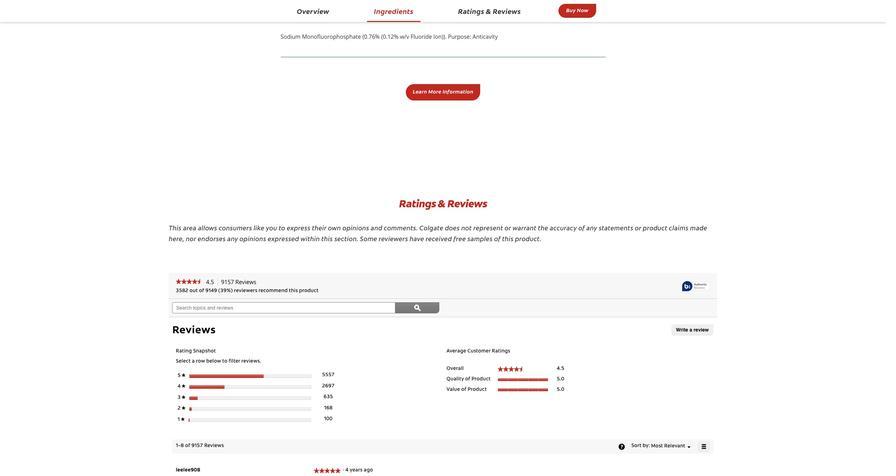 Task type: vqa. For each thing, say whether or not it's contained in the screenshot.
Colgate® Kids Bluey Holiday Pack Colgate®
no



Task type: locate. For each thing, give the bounding box(es) containing it.
· 4 years ago
[[343, 469, 376, 474]]

a
[[690, 327, 693, 333], [192, 360, 195, 365]]

0 vertical spatial reviewers
[[379, 234, 408, 243]]

1 horizontal spatial to
[[279, 224, 286, 232]]

★ inside 1 ★
[[181, 418, 185, 421]]

0 horizontal spatial 4.5
[[206, 279, 214, 286]]

9149
[[206, 289, 217, 294]]

★ down 5 ★
[[182, 385, 186, 388]]

1 vertical spatial reviewers
[[234, 289, 258, 294]]

2 horizontal spatial this
[[502, 234, 514, 243]]

★ for 2
[[182, 407, 186, 410]]

&
[[486, 6, 491, 16], [438, 197, 446, 211]]

and
[[371, 224, 383, 232]]

ϙ button
[[396, 303, 440, 314]]

select
[[176, 360, 191, 365]]

area
[[183, 224, 197, 232]]

≡ button
[[698, 442, 711, 453]]

express
[[287, 224, 311, 232]]

reviewers down 9157 reviews link
[[234, 289, 258, 294]]

0 vertical spatial product
[[643, 224, 668, 232]]

this
[[169, 224, 182, 232]]

reviews up "not"
[[448, 197, 487, 211]]

select a row below to filter reviews.
[[176, 360, 261, 365]]

0 vertical spatial 4.5
[[206, 279, 214, 286]]

1 horizontal spatial or
[[635, 224, 642, 232]]

comments.
[[384, 224, 418, 232]]

0 vertical spatial any
[[587, 224, 598, 232]]

ingredients
[[374, 6, 414, 16]]

or
[[505, 224, 511, 232], [635, 224, 642, 232]]

a inside button
[[690, 327, 693, 333]]

0 vertical spatial to
[[279, 224, 286, 232]]

samples
[[468, 234, 493, 243]]

1 vertical spatial opinions
[[240, 234, 266, 243]]

have
[[410, 234, 424, 243]]

1 horizontal spatial this
[[322, 234, 333, 243]]

any down consumers
[[227, 234, 238, 243]]

opinions up section. at left
[[343, 224, 369, 232]]

or left warrant
[[505, 224, 511, 232]]

represent
[[474, 224, 503, 232]]

information
[[443, 88, 474, 95]]

0 horizontal spatial any
[[227, 234, 238, 243]]

any left statements
[[587, 224, 598, 232]]

out
[[190, 289, 198, 294]]

of right out
[[199, 289, 204, 294]]

4 up 3 ★
[[178, 385, 182, 390]]

ratings
[[458, 6, 484, 16], [399, 197, 436, 211], [492, 349, 511, 354]]

or right statements
[[635, 224, 642, 232]]

1 horizontal spatial a
[[690, 327, 693, 333]]

1 vertical spatial a
[[192, 360, 195, 365]]

1 vertical spatial product
[[468, 388, 487, 393]]

★ down 3 ★
[[182, 407, 186, 410]]

w/v
[[400, 33, 409, 41]]

ratings up purpose:
[[458, 6, 484, 16]]

& up colgate
[[438, 197, 446, 211]]

this down the own
[[322, 234, 333, 243]]

some
[[360, 234, 377, 243]]

2 horizontal spatial ratings
[[492, 349, 511, 354]]

1 vertical spatial to
[[222, 360, 228, 365]]

purpose:
[[448, 33, 471, 41]]

this
[[322, 234, 333, 243], [502, 234, 514, 243], [289, 289, 298, 294]]

1–8
[[176, 444, 184, 449]]

4
[[178, 385, 182, 390], [346, 469, 349, 474]]

★ down 4 ★ at the left bottom
[[182, 396, 186, 399]]

ϙ
[[414, 305, 421, 311]]

4.5
[[206, 279, 214, 286], [557, 367, 565, 372]]

1 vertical spatial 4
[[346, 469, 349, 474]]

1 horizontal spatial &
[[486, 6, 491, 16]]

of right 1–8
[[185, 444, 190, 449]]

learn more information link
[[406, 84, 481, 101]]

ratings right customer
[[492, 349, 511, 354]]

a left the 'row'
[[192, 360, 195, 365]]

1 5.0 from the top
[[557, 377, 565, 382]]

0 horizontal spatial or
[[505, 224, 511, 232]]

ratings & reviews up does
[[399, 197, 487, 211]]

1 horizontal spatial 9157
[[221, 279, 234, 286]]

product down quality of product
[[468, 388, 487, 393]]

5.0 for quality of product
[[557, 377, 565, 382]]

like
[[254, 224, 265, 232]]

0 vertical spatial product
[[472, 377, 491, 382]]

anticavity
[[473, 33, 498, 41]]

0 vertical spatial &
[[486, 6, 491, 16]]

0 horizontal spatial &
[[438, 197, 446, 211]]

0 horizontal spatial to
[[222, 360, 228, 365]]

reviews up 'anticavity' on the top right of page
[[493, 6, 521, 16]]

a for row
[[192, 360, 195, 365]]

1 vertical spatial ratings
[[399, 197, 436, 211]]

0 horizontal spatial a
[[192, 360, 195, 365]]

ratings up colgate
[[399, 197, 436, 211]]

filter
[[229, 360, 240, 365]]

the trustmark icon that reveals a popup describing bv authenticity image
[[683, 281, 711, 292]]

a right write
[[690, 327, 693, 333]]

2 vertical spatial ratings
[[492, 349, 511, 354]]

product up search topics and reviews search region search box
[[299, 289, 319, 294]]

▼
[[688, 446, 691, 449]]

1 ★
[[178, 418, 185, 423]]

average customer ratings
[[447, 349, 511, 354]]

to left filter
[[222, 360, 228, 365]]

more
[[429, 88, 442, 95]]

0 vertical spatial 5.0
[[557, 377, 565, 382]]

opinions down like
[[240, 234, 266, 243]]

0 horizontal spatial 4
[[178, 385, 182, 390]]

value
[[447, 388, 460, 393]]

4 ★
[[178, 385, 186, 390]]

9157 right 1–8
[[192, 444, 203, 449]]

9157
[[221, 279, 234, 286], [192, 444, 203, 449]]

reviews up 3582 out of 9149 (39%) reviewers recommend this product
[[236, 279, 256, 286]]

0 vertical spatial ratings
[[458, 6, 484, 16]]

rating snapshot
[[176, 349, 216, 354]]

2 5.0 from the top
[[557, 388, 565, 393]]

★ inside 4 ★
[[182, 385, 186, 388]]

this up search topics and reviews text box
[[289, 289, 298, 294]]

warrant
[[513, 224, 537, 232]]

0 vertical spatial 4
[[178, 385, 182, 390]]

ratings & reviews
[[458, 6, 521, 16], [399, 197, 487, 211]]

1 horizontal spatial reviewers
[[379, 234, 408, 243]]

(0.12%
[[381, 33, 399, 41]]

★ down 2 ★
[[181, 418, 185, 421]]

3582 out of 9149 (39%) reviewers recommend this product
[[176, 289, 319, 294]]

product up value of product
[[472, 377, 491, 382]]

1 horizontal spatial 4
[[346, 469, 349, 474]]

1 vertical spatial 5.0
[[557, 388, 565, 393]]

·
[[343, 469, 344, 474]]

years
[[350, 469, 363, 474]]

to
[[279, 224, 286, 232], [222, 360, 228, 365]]

overall
[[447, 367, 464, 372]]

4 right '·'
[[346, 469, 349, 474]]

4 inside 4 ★
[[178, 385, 182, 390]]

2697
[[322, 384, 335, 389]]

1 vertical spatial any
[[227, 234, 238, 243]]

1 horizontal spatial ratings
[[458, 6, 484, 16]]

any
[[587, 224, 598, 232], [227, 234, 238, 243]]

ratings & reviews up 'anticavity' on the top right of page
[[458, 6, 521, 16]]

0 vertical spatial ratings & reviews
[[458, 6, 521, 16]]

9157 up (39%)
[[221, 279, 234, 286]]

overview button
[[290, 4, 336, 19]]

reviewers inside this area allows consumers like you to express their own opinions and comments. colgate does not represent or warrant the accuracy of any statements or product claims made here, nor endorses any opinions expressed within this section. some reviewers have received free samples of this product.
[[379, 234, 408, 243]]

0 vertical spatial a
[[690, 327, 693, 333]]

0 horizontal spatial 9157
[[192, 444, 203, 449]]

ago
[[364, 469, 373, 474]]

★ inside 3 ★
[[182, 396, 186, 399]]

0 horizontal spatial product
[[299, 289, 319, 294]]

1 horizontal spatial opinions
[[343, 224, 369, 232]]

product
[[643, 224, 668, 232], [299, 289, 319, 294]]

★ inside 2 ★
[[182, 407, 186, 410]]

★ for 4
[[182, 385, 186, 388]]

this area allows consumers like you to express their own opinions and comments. colgate does not represent or warrant the accuracy of any statements or product claims made here, nor endorses any opinions expressed within this section. some reviewers have received free samples of this product.
[[169, 224, 708, 243]]

1 vertical spatial 4.5
[[557, 367, 565, 372]]

& up 'anticavity' on the top right of page
[[486, 6, 491, 16]]

of
[[579, 224, 585, 232], [494, 234, 501, 243], [199, 289, 204, 294], [465, 377, 471, 382], [462, 388, 467, 393], [185, 444, 190, 449]]

now
[[577, 6, 589, 14]]

★ inside 5 ★
[[182, 374, 186, 377]]

0 horizontal spatial ratings
[[399, 197, 436, 211]]

reviewers down comments.
[[379, 234, 408, 243]]

0 horizontal spatial opinions
[[240, 234, 266, 243]]

reviewers
[[379, 234, 408, 243], [234, 289, 258, 294]]

1 horizontal spatial product
[[643, 224, 668, 232]]

this down warrant
[[502, 234, 514, 243]]

★ for 3
[[182, 396, 186, 399]]

1
[[178, 418, 181, 423]]

product left "claims"
[[643, 224, 668, 232]]

claims
[[669, 224, 689, 232]]

(39%)
[[218, 289, 233, 294]]

to right you
[[279, 224, 286, 232]]

buy now
[[567, 6, 589, 14]]

average
[[447, 349, 466, 354]]

buy now button
[[559, 4, 596, 18]]

product for quality of product
[[472, 377, 491, 382]]

★ up 4 ★ at the left bottom
[[182, 374, 186, 377]]



Task type: describe. For each thing, give the bounding box(es) containing it.
a for review
[[690, 327, 693, 333]]

5.0 for value of product
[[557, 388, 565, 393]]

5
[[178, 374, 182, 379]]

5 ★
[[178, 374, 186, 379]]

write a review button
[[672, 325, 714, 336]]

& inside button
[[486, 6, 491, 16]]

★ for 5
[[182, 374, 186, 377]]

quality
[[447, 377, 464, 382]]

168
[[324, 406, 333, 411]]

sodium monofluorophosphate (0.76% (0.12% w/v fluoride ion)). purpose: anticavity
[[281, 33, 498, 41]]

(0.76%
[[363, 33, 380, 41]]

not
[[462, 224, 472, 232]]

of down "represent"
[[494, 234, 501, 243]]

2 ★
[[178, 407, 186, 412]]

the
[[538, 224, 549, 232]]

buy
[[567, 6, 576, 14]]

5557
[[322, 373, 335, 378]]

3582
[[176, 289, 188, 294]]

0 vertical spatial 9157
[[221, 279, 234, 286]]

colgate
[[420, 224, 444, 232]]

ion)).
[[434, 33, 447, 41]]

≡
[[702, 442, 707, 452]]

overview
[[297, 6, 329, 16]]

reviews inside button
[[493, 6, 521, 16]]

recommend
[[259, 289, 288, 294]]

review
[[694, 327, 709, 333]]

made
[[690, 224, 708, 232]]

? button
[[619, 443, 625, 451]]

Search topics and reviews search region search field
[[169, 299, 443, 317]]

endorses
[[198, 234, 226, 243]]

of up value of product
[[465, 377, 471, 382]]

reviews up rating snapshot
[[172, 326, 216, 337]]

1 vertical spatial ratings & reviews
[[399, 197, 487, 211]]

reviews.
[[242, 360, 261, 365]]

to inside this area allows consumers like you to express their own opinions and comments. colgate does not represent or warrant the accuracy of any statements or product claims made here, nor endorses any opinions expressed within this section. some reviewers have received free samples of this product.
[[279, 224, 286, 232]]

1–8 of 9157 reviews
[[176, 444, 227, 449]]

free
[[454, 234, 466, 243]]

received
[[426, 234, 452, 243]]

?
[[619, 444, 625, 450]]

100
[[324, 417, 333, 422]]

product for value of product
[[468, 388, 487, 393]]

row
[[196, 360, 205, 365]]

here,
[[169, 234, 184, 243]]

0 horizontal spatial reviewers
[[234, 289, 258, 294]]

3 ★
[[178, 396, 186, 401]]

relevant
[[665, 444, 686, 449]]

ratings & reviews button
[[451, 4, 528, 19]]

monofluorophosphate
[[302, 33, 361, 41]]

635
[[324, 395, 333, 400]]

most
[[652, 444, 663, 449]]

accuracy
[[550, 224, 577, 232]]

customer
[[468, 349, 491, 354]]

statements
[[599, 224, 634, 232]]

learn more information
[[413, 88, 474, 95]]

by:
[[643, 444, 650, 449]]

consumers
[[219, 224, 252, 232]]

product.
[[515, 234, 542, 243]]

sodium
[[281, 33, 301, 41]]

of right accuracy
[[579, 224, 585, 232]]

sort by: most relevant ▼
[[632, 444, 691, 449]]

1 horizontal spatial 4.5
[[557, 367, 565, 372]]

sort
[[632, 444, 642, 449]]

★ for 1
[[181, 418, 185, 421]]

of right value
[[462, 388, 467, 393]]

nor
[[186, 234, 196, 243]]

you
[[266, 224, 277, 232]]

1 vertical spatial 9157
[[192, 444, 203, 449]]

reviews right 1–8
[[204, 444, 224, 449]]

fluoride
[[411, 33, 432, 41]]

ratings & reviews inside ratings & reviews button
[[458, 6, 521, 16]]

9157 reviews link
[[221, 279, 260, 286]]

quality of product
[[447, 377, 491, 382]]

their
[[312, 224, 327, 232]]

1–8 of 9157 reviews alert
[[176, 444, 227, 449]]

rating
[[176, 349, 192, 354]]

2
[[178, 407, 182, 412]]

1 vertical spatial &
[[438, 197, 446, 211]]

1 vertical spatial product
[[299, 289, 319, 294]]

write
[[676, 327, 689, 333]]

product inside this area allows consumers like you to express their own opinions and comments. colgate does not represent or warrant the accuracy of any statements or product claims made here, nor endorses any opinions expressed within this section. some reviewers have received free samples of this product.
[[643, 224, 668, 232]]

1 or from the left
[[505, 224, 511, 232]]

write a review
[[676, 327, 709, 333]]

ratings inside button
[[458, 6, 484, 16]]

0 vertical spatial opinions
[[343, 224, 369, 232]]

1 horizontal spatial any
[[587, 224, 598, 232]]

3
[[178, 396, 182, 401]]

0 horizontal spatial this
[[289, 289, 298, 294]]

ingredients button
[[367, 4, 421, 22]]

below
[[206, 360, 221, 365]]

2 or from the left
[[635, 224, 642, 232]]

value of product
[[447, 388, 487, 393]]

Search topics and reviews text field
[[172, 303, 396, 314]]

snapshot
[[193, 349, 216, 354]]

own
[[328, 224, 341, 232]]



